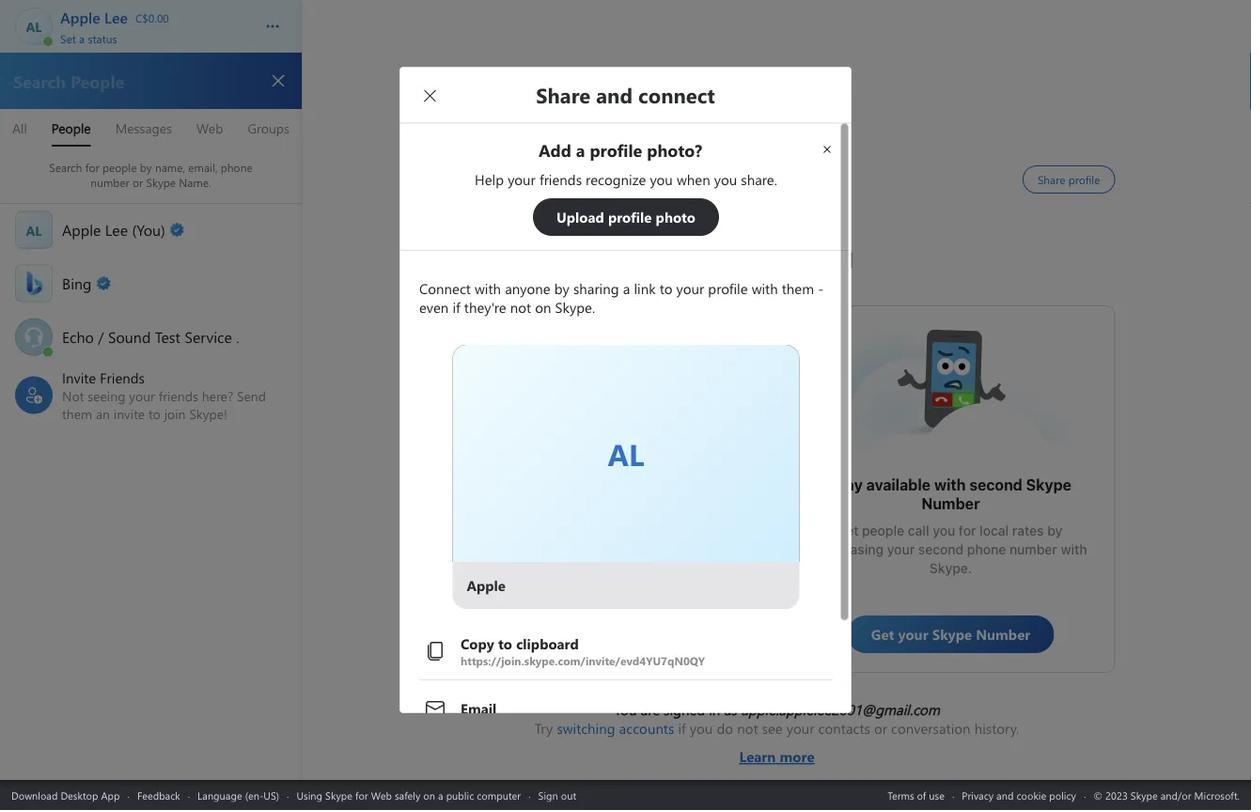 Task type: vqa. For each thing, say whether or not it's contained in the screenshot.
second within THE STAY AVAILABLE WITH SECOND SKYPE NUMBER
yes



Task type: describe. For each thing, give the bounding box(es) containing it.
1 vertical spatial on
[[423, 788, 435, 803]]

sign
[[596, 533, 623, 548]]

using
[[297, 788, 323, 803]]

app
[[101, 788, 120, 803]]

easy meetings with anyone
[[504, 486, 702, 504]]

language
[[198, 788, 242, 803]]

terms
[[888, 788, 915, 803]]

not
[[737, 719, 758, 738]]

test
[[155, 327, 181, 347]]

invite inside invite friends not seeing your friends here? send them an invite to join skype!
[[114, 405, 145, 422]]

see
[[762, 719, 783, 738]]

of
[[917, 788, 927, 803]]

and
[[997, 788, 1014, 803]]

send
[[237, 387, 266, 405]]

or inside share the invite with anyone even if they aren't on skype. no sign ups or downloads required.
[[652, 533, 665, 548]]

set
[[60, 31, 76, 46]]

using skype for web safely on a public computer link
[[297, 788, 521, 803]]

conversation
[[892, 719, 971, 738]]

let people call you for local rates by purchasing your second phone number with skype.
[[815, 523, 1091, 576]]

let
[[839, 523, 859, 539]]

seeing
[[88, 387, 125, 405]]

if inside try switching accounts if you do not see your contacts or conversation history. learn more
[[678, 719, 686, 738]]

skype inside "stay available with second skype number"
[[1027, 476, 1072, 494]]

sign out
[[538, 788, 577, 803]]

available
[[867, 476, 931, 494]]

status
[[88, 31, 117, 46]]

sign out link
[[538, 788, 577, 803]]

privacy
[[962, 788, 994, 803]]

downloads
[[669, 533, 736, 548]]

set a status
[[60, 31, 117, 46]]

ups
[[626, 533, 649, 548]]

terms of use link
[[888, 788, 945, 803]]

your inside invite friends not seeing your friends here? send them an invite to join skype!
[[129, 387, 155, 405]]

required.
[[575, 552, 631, 567]]

stay
[[830, 476, 863, 494]]

purchasing
[[815, 542, 884, 558]]

with inside let people call you for local rates by purchasing your second phone number with skype.
[[1061, 542, 1088, 558]]

invite friends not seeing your friends here? send them an invite to join skype!
[[62, 369, 270, 422]]

you
[[614, 701, 637, 719]]

with inside share the invite with anyone even if they aren't on skype. no sign ups or downloads required.
[[578, 514, 605, 529]]

language (en-us)
[[198, 788, 279, 803]]

us)
[[264, 788, 279, 803]]

number
[[1010, 542, 1058, 558]]

number
[[922, 495, 980, 513]]

are
[[641, 701, 660, 719]]

you inside let people call you for local rates by purchasing your second phone number with skype.
[[933, 523, 956, 539]]

share
[[478, 514, 514, 529]]

skype!
[[189, 405, 228, 422]]

sound
[[108, 327, 151, 347]]

privacy and cookie policy link
[[962, 788, 1077, 803]]

not
[[62, 387, 84, 405]]

0 horizontal spatial for
[[355, 788, 368, 803]]

sign
[[538, 788, 558, 803]]

Search People text field
[[11, 69, 253, 93]]

/
[[98, 327, 104, 347]]

skype. inside let people call you for local rates by purchasing your second phone number with skype.
[[930, 561, 972, 576]]

join
[[164, 405, 186, 422]]

lee
[[105, 220, 128, 240]]

using skype for web safely on a public computer
[[297, 788, 521, 803]]

echo
[[62, 327, 94, 347]]

second inside let people call you for local rates by purchasing your second phone number with skype.
[[919, 542, 964, 558]]

as
[[724, 701, 738, 719]]

service
[[185, 327, 232, 347]]

policy
[[1050, 788, 1077, 803]]

learn
[[740, 748, 776, 766]]

or inside try switching accounts if you do not see your contacts or conversation history. learn more
[[875, 719, 888, 738]]

(you)
[[132, 220, 165, 240]]

phone
[[967, 542, 1006, 558]]

invite
[[62, 369, 96, 387]]

meetings
[[542, 486, 610, 504]]

you are signed in as
[[614, 701, 742, 719]]

apple lee (you)
[[62, 220, 165, 240]]



Task type: locate. For each thing, give the bounding box(es) containing it.
more
[[780, 748, 815, 766]]

set a status button
[[60, 26, 246, 46]]

switching
[[557, 719, 615, 738]]

use
[[929, 788, 945, 803]]

you left do
[[690, 719, 713, 738]]

a inside button
[[79, 31, 85, 46]]

second down call
[[919, 542, 964, 558]]

desktop
[[61, 788, 98, 803]]

1 horizontal spatial or
[[875, 719, 888, 738]]

with inside "stay available with second skype number"
[[935, 476, 966, 494]]

1 horizontal spatial your
[[787, 719, 815, 738]]

anyone
[[649, 486, 702, 504], [608, 514, 653, 529]]

people
[[862, 523, 905, 539]]

your
[[129, 387, 155, 405], [887, 542, 915, 558], [787, 719, 815, 738]]

apple
[[62, 220, 101, 240]]

2 vertical spatial your
[[787, 719, 815, 738]]

(en-
[[245, 788, 264, 803]]

local
[[980, 523, 1009, 539]]

for inside let people call you for local rates by purchasing your second phone number with skype.
[[959, 523, 977, 539]]

aren't
[[471, 533, 507, 548]]

cookie
[[1017, 788, 1047, 803]]

skype.
[[529, 533, 572, 548], [930, 561, 972, 576]]

signed
[[664, 701, 705, 719]]

your inside try switching accounts if you do not see your contacts or conversation history. learn more
[[787, 719, 815, 738]]

if inside share the invite with anyone even if they aren't on skype. no sign ups or downloads required.
[[689, 514, 698, 529]]

contacts
[[819, 719, 871, 738]]

1 vertical spatial anyone
[[608, 514, 653, 529]]

with up no
[[578, 514, 605, 529]]

second up local
[[970, 476, 1023, 494]]

2 horizontal spatial your
[[887, 542, 915, 558]]

skype. down the
[[529, 533, 572, 548]]

on
[[510, 533, 526, 548], [423, 788, 435, 803]]

call
[[908, 523, 930, 539]]

0 vertical spatial for
[[959, 523, 977, 539]]

easy
[[504, 486, 539, 504]]

your inside let people call you for local rates by purchasing your second phone number with skype.
[[887, 542, 915, 558]]

1 vertical spatial invite
[[541, 514, 575, 529]]

skype up "by"
[[1027, 476, 1072, 494]]

do
[[717, 719, 734, 738]]

download
[[11, 788, 58, 803]]

0 vertical spatial invite
[[114, 405, 145, 422]]

1 horizontal spatial you
[[933, 523, 956, 539]]

download desktop app
[[11, 788, 120, 803]]

in
[[709, 701, 721, 719]]

1 vertical spatial or
[[875, 719, 888, 738]]

0 horizontal spatial on
[[423, 788, 435, 803]]

1 vertical spatial your
[[887, 542, 915, 558]]

if
[[689, 514, 698, 529], [678, 719, 686, 738]]

0 vertical spatial on
[[510, 533, 526, 548]]

you
[[933, 523, 956, 539], [690, 719, 713, 738]]

if right accounts
[[678, 719, 686, 738]]

skype
[[1027, 476, 1072, 494], [325, 788, 353, 803]]

anyone up ups
[[608, 514, 653, 529]]

second inside "stay available with second skype number"
[[970, 476, 1023, 494]]

them
[[62, 405, 92, 422]]

invite inside share the invite with anyone even if they aren't on skype. no sign ups or downloads required.
[[541, 514, 575, 529]]

if up downloads
[[689, 514, 698, 529]]

try
[[535, 719, 553, 738]]

whosthis
[[895, 325, 953, 346]]

rates
[[1013, 523, 1044, 539]]

computer
[[477, 788, 521, 803]]

0 vertical spatial skype
[[1027, 476, 1072, 494]]

or
[[652, 533, 665, 548], [875, 719, 888, 738]]

0 horizontal spatial you
[[690, 719, 713, 738]]

1 vertical spatial second
[[919, 542, 964, 558]]

out
[[561, 788, 577, 803]]

with up ups
[[614, 486, 646, 504]]

with up number on the bottom
[[935, 476, 966, 494]]

0 vertical spatial you
[[933, 523, 956, 539]]

invite right the
[[541, 514, 575, 529]]

with down "by"
[[1061, 542, 1088, 558]]

tab list
[[0, 109, 302, 147]]

0 horizontal spatial if
[[678, 719, 686, 738]]

a left public at the bottom
[[438, 788, 444, 803]]

friends
[[159, 387, 198, 405]]

try switching accounts if you do not see your contacts or conversation history. learn more
[[535, 719, 1020, 766]]

your right seeing
[[129, 387, 155, 405]]

an
[[96, 405, 110, 422]]

invite
[[114, 405, 145, 422], [541, 514, 575, 529]]

web
[[371, 788, 392, 803]]

1 horizontal spatial if
[[689, 514, 698, 529]]

or right ups
[[652, 533, 665, 548]]

0 horizontal spatial a
[[79, 31, 85, 46]]

terms of use
[[888, 788, 945, 803]]

0 horizontal spatial second
[[919, 542, 964, 558]]

skype. down phone
[[930, 561, 972, 576]]

.
[[236, 327, 239, 347]]

feedback link
[[137, 788, 180, 803]]

0 vertical spatial anyone
[[649, 486, 702, 504]]

1 horizontal spatial skype
[[1027, 476, 1072, 494]]

your down call
[[887, 542, 915, 558]]

switching accounts link
[[557, 719, 675, 738]]

anyone up even
[[649, 486, 702, 504]]

1 horizontal spatial invite
[[541, 514, 575, 529]]

on inside share the invite with anyone even if they aren't on skype. no sign ups or downloads required.
[[510, 533, 526, 548]]

echo / sound test service .
[[62, 327, 239, 347]]

for
[[959, 523, 977, 539], [355, 788, 368, 803]]

on down the
[[510, 533, 526, 548]]

anyone inside share the invite with anyone even if they aren't on skype. no sign ups or downloads required.
[[608, 514, 653, 529]]

0 vertical spatial a
[[79, 31, 85, 46]]

skype right 'using'
[[325, 788, 353, 803]]

safely
[[395, 788, 421, 803]]

privacy and cookie policy
[[962, 788, 1077, 803]]

invite left to
[[114, 405, 145, 422]]

even
[[656, 514, 686, 529]]

1 vertical spatial a
[[438, 788, 444, 803]]

1 vertical spatial skype
[[325, 788, 353, 803]]

0 vertical spatial skype.
[[529, 533, 572, 548]]

with
[[935, 476, 966, 494], [614, 486, 646, 504], [578, 514, 605, 529], [1061, 542, 1088, 558]]

history.
[[975, 719, 1020, 738]]

1 vertical spatial skype.
[[930, 561, 972, 576]]

they
[[701, 514, 728, 529]]

for left local
[[959, 523, 977, 539]]

you inside try switching accounts if you do not see your contacts or conversation history. learn more
[[690, 719, 713, 738]]

a right set at left
[[79, 31, 85, 46]]

stay available with second skype number
[[830, 476, 1076, 513]]

1 horizontal spatial skype.
[[930, 561, 972, 576]]

your right see
[[787, 719, 815, 738]]

on right safely
[[423, 788, 435, 803]]

you right call
[[933, 523, 956, 539]]

1 horizontal spatial second
[[970, 476, 1023, 494]]

public
[[446, 788, 474, 803]]

feedback
[[137, 788, 180, 803]]

a
[[79, 31, 85, 46], [438, 788, 444, 803]]

0 horizontal spatial skype
[[325, 788, 353, 803]]

for left web
[[355, 788, 368, 803]]

1 horizontal spatial on
[[510, 533, 526, 548]]

0 horizontal spatial or
[[652, 533, 665, 548]]

mansurfer
[[547, 335, 614, 355]]

0 horizontal spatial invite
[[114, 405, 145, 422]]

0 horizontal spatial skype.
[[529, 533, 572, 548]]

no
[[575, 533, 593, 548]]

0 vertical spatial second
[[970, 476, 1023, 494]]

learn more link
[[535, 738, 1020, 766]]

1 vertical spatial if
[[678, 719, 686, 738]]

the
[[518, 514, 538, 529]]

bing
[[62, 273, 92, 293]]

0 vertical spatial if
[[689, 514, 698, 529]]

to
[[149, 405, 161, 422]]

0 vertical spatial or
[[652, 533, 665, 548]]

accounts
[[619, 719, 675, 738]]

0 vertical spatial your
[[129, 387, 155, 405]]

friends
[[100, 369, 145, 387]]

language (en-us) link
[[198, 788, 279, 803]]

1 vertical spatial for
[[355, 788, 368, 803]]

skype. inside share the invite with anyone even if they aren't on skype. no sign ups or downloads required.
[[529, 533, 572, 548]]

https://join.skype.com/invite/evd4yu7qn0qy
[[460, 653, 705, 668]]

share the invite with anyone even if they aren't on skype. no sign ups or downloads required.
[[471, 514, 739, 567]]

1 horizontal spatial for
[[959, 523, 977, 539]]

or right contacts at the bottom of page
[[875, 719, 888, 738]]

1 horizontal spatial a
[[438, 788, 444, 803]]

by
[[1048, 523, 1063, 539]]

here?
[[202, 387, 233, 405]]

1 vertical spatial you
[[690, 719, 713, 738]]

0 horizontal spatial your
[[129, 387, 155, 405]]



